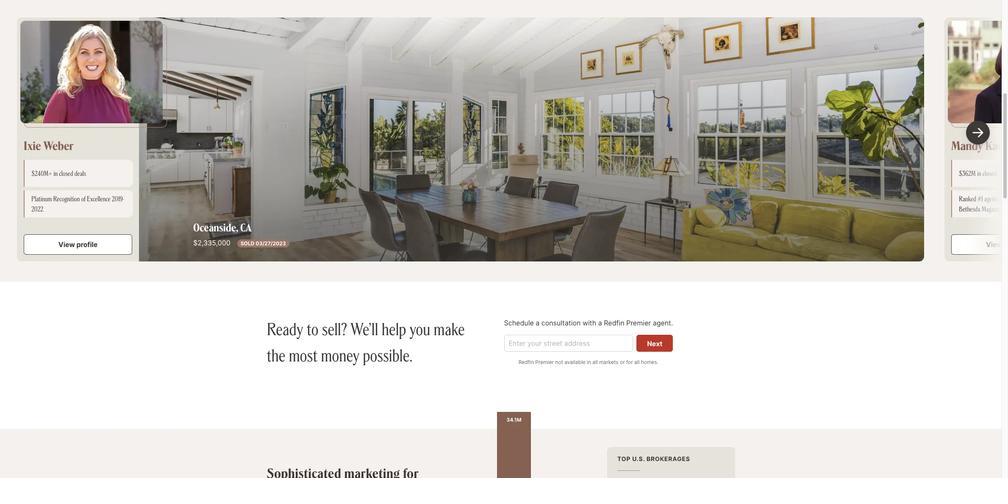 Task type: vqa. For each thing, say whether or not it's contained in the screenshot.
1st a from the right
yes



Task type: locate. For each thing, give the bounding box(es) containing it.
available
[[565, 359, 586, 365]]

to
[[307, 318, 318, 340]]

1 horizontal spatial closed
[[983, 169, 997, 178]]

deals up m
[[998, 169, 1008, 178]]

0 horizontal spatial premier
[[535, 359, 554, 365]]

$2,335,000
[[193, 239, 230, 247]]

schedule
[[504, 319, 534, 327]]

premier left agent.
[[626, 319, 651, 327]]

premier left not
[[535, 359, 554, 365]]

view inside button
[[58, 240, 75, 249]]

recognition
[[53, 195, 80, 203]]

make
[[434, 318, 465, 340]]

2022
[[31, 205, 43, 213]]

all left markets
[[593, 359, 598, 365]]

in
[[54, 169, 58, 178], [977, 169, 981, 178], [998, 195, 1003, 203], [587, 359, 591, 365]]

next
[[647, 339, 663, 348]]

deals for kaur
[[998, 169, 1008, 178]]

view left p
[[986, 240, 1003, 249]]

$240m+
[[31, 169, 52, 178]]

1 horizontal spatial all
[[634, 359, 640, 365]]

2019-
[[112, 195, 124, 203]]

deals up of
[[74, 169, 86, 178]]

redfin left not
[[519, 359, 534, 365]]

0 horizontal spatial all
[[593, 359, 598, 365]]

closed right $240m+
[[59, 169, 73, 178]]

all right the for
[[634, 359, 640, 365]]

1 vertical spatial redfin
[[519, 359, 534, 365]]

mandy
[[952, 138, 983, 153]]

platinum
[[31, 195, 52, 203]]

with
[[583, 319, 596, 327]]

0 horizontal spatial a
[[536, 319, 540, 327]]

0 horizontal spatial closed
[[59, 169, 73, 178]]

1 a from the left
[[536, 319, 540, 327]]

homes.
[[641, 359, 659, 365]]

a
[[536, 319, 540, 327], [598, 319, 602, 327]]

all
[[593, 359, 598, 365], [634, 359, 640, 365]]

ixie weber link
[[24, 138, 74, 153]]

closed right $362m
[[983, 169, 997, 178]]

0 horizontal spatial view
[[58, 240, 75, 249]]

2 a from the left
[[598, 319, 602, 327]]

view
[[58, 240, 75, 249], [986, 240, 1003, 249]]

1 horizontal spatial view
[[986, 240, 1003, 249]]

0 vertical spatial redfin
[[604, 319, 625, 327]]

view profile
[[58, 240, 98, 249]]

oceanside, ca
[[193, 220, 252, 234]]

view p
[[986, 240, 1008, 249]]

a right schedule
[[536, 319, 540, 327]]

$362m
[[959, 169, 976, 178]]

ranked #1 agent in m
[[959, 195, 1008, 213]]

1 horizontal spatial a
[[598, 319, 602, 327]]

redfin right with
[[604, 319, 625, 327]]

0 horizontal spatial deals
[[74, 169, 86, 178]]

deals
[[74, 169, 86, 178], [998, 169, 1008, 178]]

view profile button
[[24, 234, 132, 255]]

1 deals from the left
[[74, 169, 86, 178]]

0 vertical spatial premier
[[626, 319, 651, 327]]

$362m in closed deals
[[959, 169, 1008, 178]]

1 closed from the left
[[59, 169, 73, 178]]

1 horizontal spatial premier
[[626, 319, 651, 327]]

next image
[[968, 123, 988, 143]]

0 horizontal spatial redfin
[[519, 359, 534, 365]]

ready to sell? we'll help you make the most money possible.
[[267, 318, 465, 366]]

03/27/2023
[[256, 240, 286, 247]]

1 view from the left
[[58, 240, 75, 249]]

view left profile
[[58, 240, 75, 249]]

help
[[382, 318, 406, 340]]

view p button
[[952, 234, 1008, 255]]

1 vertical spatial premier
[[535, 359, 554, 365]]

schedule a consultation with a redfin premier agent.
[[504, 319, 673, 327]]

in right $240m+
[[54, 169, 58, 178]]

2 closed from the left
[[983, 169, 997, 178]]

mandy kaur
[[952, 138, 1008, 153]]

1 horizontal spatial deals
[[998, 169, 1008, 178]]

2 deals from the left
[[998, 169, 1008, 178]]

redfin
[[604, 319, 625, 327], [519, 359, 534, 365]]

a right with
[[598, 319, 602, 327]]

platinum recognition of excellence 2019- 2022
[[31, 195, 124, 213]]

in left m
[[998, 195, 1003, 203]]

closed
[[59, 169, 73, 178], [983, 169, 997, 178]]

2 view from the left
[[986, 240, 1003, 249]]

premier
[[626, 319, 651, 327], [535, 359, 554, 365]]

money
[[321, 344, 360, 366]]

1 horizontal spatial redfin
[[604, 319, 625, 327]]

deals for weber
[[74, 169, 86, 178]]

sell?
[[322, 318, 347, 340]]

view inside 'button'
[[986, 240, 1003, 249]]



Task type: describe. For each thing, give the bounding box(es) containing it.
#1
[[978, 195, 983, 203]]

1 all from the left
[[593, 359, 598, 365]]

excellence
[[87, 195, 110, 203]]

p
[[1004, 240, 1008, 249]]

agent
[[985, 195, 997, 203]]

ca
[[240, 220, 252, 234]]

not
[[555, 359, 563, 365]]

closed for kaur
[[983, 169, 997, 178]]

view for kaur
[[986, 240, 1003, 249]]

in right $362m
[[977, 169, 981, 178]]

weber
[[43, 138, 74, 153]]

Enter your street address search field
[[504, 335, 633, 352]]

ixie weber
[[24, 138, 74, 153]]

you
[[410, 318, 430, 340]]

or
[[620, 359, 625, 365]]

consultation
[[542, 319, 581, 327]]

oceanside,
[[193, 220, 238, 234]]

next button
[[637, 335, 673, 352]]

kaur
[[986, 138, 1008, 153]]

in inside ranked #1 agent in m
[[998, 195, 1003, 203]]

the
[[267, 344, 286, 366]]

brokerage stats chart image
[[494, 412, 735, 478]]

redfin premier not available in all markets or for all homes.
[[519, 359, 659, 365]]

ixie weber image
[[20, 21, 163, 123]]

markets
[[599, 359, 619, 365]]

we'll
[[351, 318, 378, 340]]

view for weber
[[58, 240, 75, 249]]

profile
[[76, 240, 98, 249]]

ixie
[[24, 138, 41, 153]]

sold 03/27/2023
[[241, 240, 286, 247]]

agent.
[[653, 319, 673, 327]]

ranked
[[959, 195, 976, 203]]

most
[[289, 344, 318, 366]]

in right available
[[587, 359, 591, 365]]

ready
[[267, 318, 303, 340]]

m
[[1004, 195, 1008, 203]]

closed for weber
[[59, 169, 73, 178]]

$240m+ in closed deals
[[31, 169, 86, 178]]

mandy kaur link
[[952, 138, 1008, 153]]

2 all from the left
[[634, 359, 640, 365]]

of
[[81, 195, 86, 203]]

possible.
[[363, 344, 413, 366]]

for
[[626, 359, 633, 365]]

sold
[[241, 240, 254, 247]]



